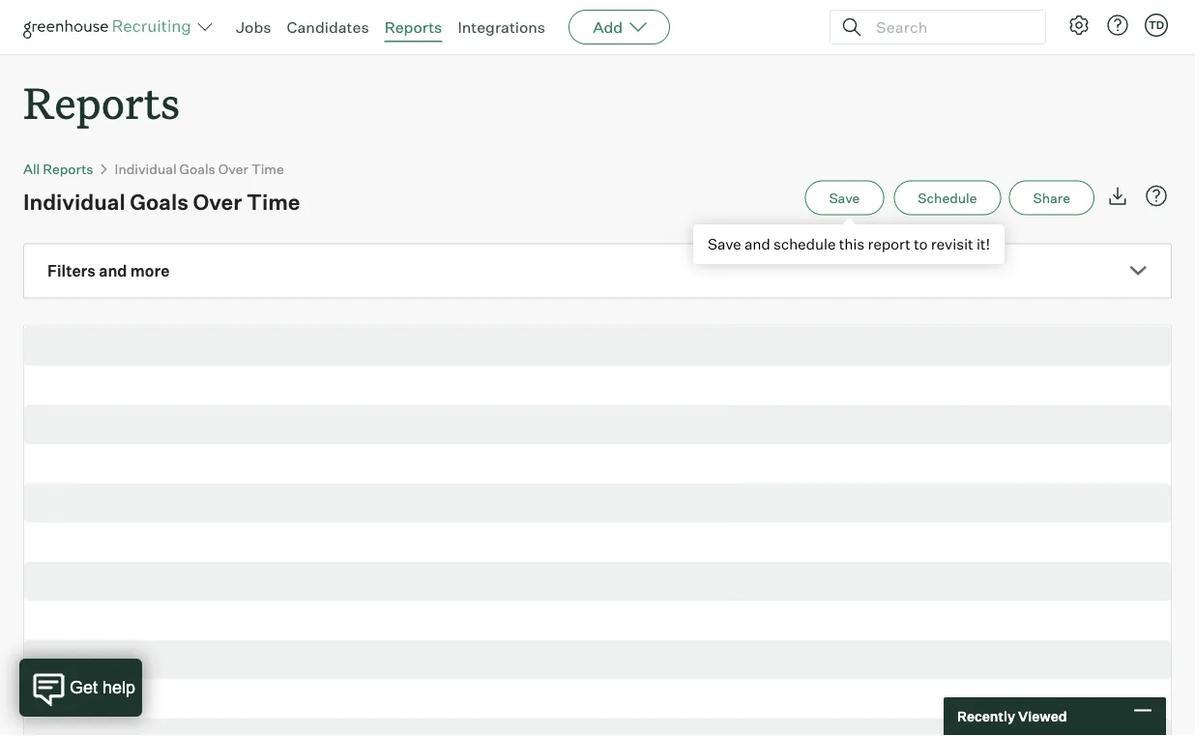 Task type: describe. For each thing, give the bounding box(es) containing it.
all reports link
[[23, 160, 93, 177]]

integrations
[[458, 17, 546, 37]]

schedule
[[918, 189, 978, 206]]

it!
[[977, 235, 991, 253]]

filters
[[47, 261, 96, 281]]

and for filters
[[99, 261, 127, 281]]

greenhouse recruiting image
[[23, 15, 197, 39]]

save button
[[805, 181, 884, 215]]

2 vertical spatial reports
[[43, 160, 93, 177]]

save for save
[[829, 189, 860, 206]]

0 vertical spatial goals
[[180, 160, 216, 177]]

add button
[[569, 10, 671, 44]]

0 vertical spatial time
[[251, 160, 284, 177]]

recently
[[958, 708, 1016, 725]]

reports link
[[385, 17, 442, 37]]

jobs link
[[236, 17, 271, 37]]

td button
[[1141, 10, 1172, 41]]

1 vertical spatial individual goals over time
[[23, 188, 300, 215]]

this
[[839, 235, 865, 253]]

1 vertical spatial time
[[247, 188, 300, 215]]

0 vertical spatial over
[[218, 160, 248, 177]]

report
[[868, 235, 911, 253]]

share button
[[1009, 181, 1095, 215]]

td button
[[1145, 14, 1169, 37]]

0 vertical spatial reports
[[385, 17, 442, 37]]



Task type: locate. For each thing, give the bounding box(es) containing it.
over
[[218, 160, 248, 177], [193, 188, 242, 215]]

reports down greenhouse recruiting image
[[23, 74, 180, 131]]

individual right all reports link
[[115, 160, 177, 177]]

save left schedule
[[708, 235, 742, 253]]

share
[[1034, 189, 1071, 206]]

recently viewed
[[958, 708, 1068, 725]]

configure image
[[1068, 14, 1091, 37]]

1 vertical spatial and
[[99, 261, 127, 281]]

1 horizontal spatial save
[[829, 189, 860, 206]]

reports right all
[[43, 160, 93, 177]]

schedule button
[[894, 181, 1002, 215]]

1 vertical spatial reports
[[23, 74, 180, 131]]

td
[[1149, 18, 1165, 31]]

save for save and schedule this report to revisit it!
[[708, 235, 742, 253]]

download image
[[1107, 184, 1130, 208]]

candidates link
[[287, 17, 369, 37]]

time
[[251, 160, 284, 177], [247, 188, 300, 215]]

save
[[829, 189, 860, 206], [708, 235, 742, 253]]

save and schedule this report to revisit it! element
[[805, 181, 894, 215]]

save and schedule this report to revisit it!
[[708, 235, 991, 253]]

candidates
[[287, 17, 369, 37]]

to
[[914, 235, 928, 253]]

1 vertical spatial save
[[708, 235, 742, 253]]

and inside tooltip
[[745, 235, 771, 253]]

0 vertical spatial save
[[829, 189, 860, 206]]

save inside tooltip
[[708, 235, 742, 253]]

0 horizontal spatial save
[[708, 235, 742, 253]]

1 vertical spatial goals
[[130, 188, 189, 215]]

viewed
[[1019, 708, 1068, 725]]

0 vertical spatial individual goals over time
[[115, 160, 284, 177]]

and
[[745, 235, 771, 253], [99, 261, 127, 281]]

0 horizontal spatial and
[[99, 261, 127, 281]]

all reports
[[23, 160, 93, 177]]

save up save and schedule this report to revisit it! tooltip
[[829, 189, 860, 206]]

and left schedule
[[745, 235, 771, 253]]

individual down all reports
[[23, 188, 125, 215]]

reports
[[385, 17, 442, 37], [23, 74, 180, 131], [43, 160, 93, 177]]

schedule
[[774, 235, 836, 253]]

individual goals over time link
[[115, 160, 284, 177]]

individual
[[115, 160, 177, 177], [23, 188, 125, 215]]

save and schedule this report to revisit it! tooltip
[[694, 215, 1005, 264]]

filters and more
[[47, 261, 170, 281]]

0 vertical spatial individual
[[115, 160, 177, 177]]

faq image
[[1145, 184, 1169, 208]]

and for save
[[745, 235, 771, 253]]

individual goals over time
[[115, 160, 284, 177], [23, 188, 300, 215]]

jobs
[[236, 17, 271, 37]]

all
[[23, 160, 40, 177]]

save inside button
[[829, 189, 860, 206]]

integrations link
[[458, 17, 546, 37]]

1 vertical spatial over
[[193, 188, 242, 215]]

reports right candidates link
[[385, 17, 442, 37]]

add
[[593, 17, 623, 37]]

Search text field
[[872, 13, 1028, 41]]

and left more
[[99, 261, 127, 281]]

goals
[[180, 160, 216, 177], [130, 188, 189, 215]]

0 vertical spatial and
[[745, 235, 771, 253]]

more
[[130, 261, 170, 281]]

1 horizontal spatial and
[[745, 235, 771, 253]]

1 vertical spatial individual
[[23, 188, 125, 215]]

revisit
[[931, 235, 974, 253]]



Task type: vqa. For each thing, say whether or not it's contained in the screenshot.
CREATED
no



